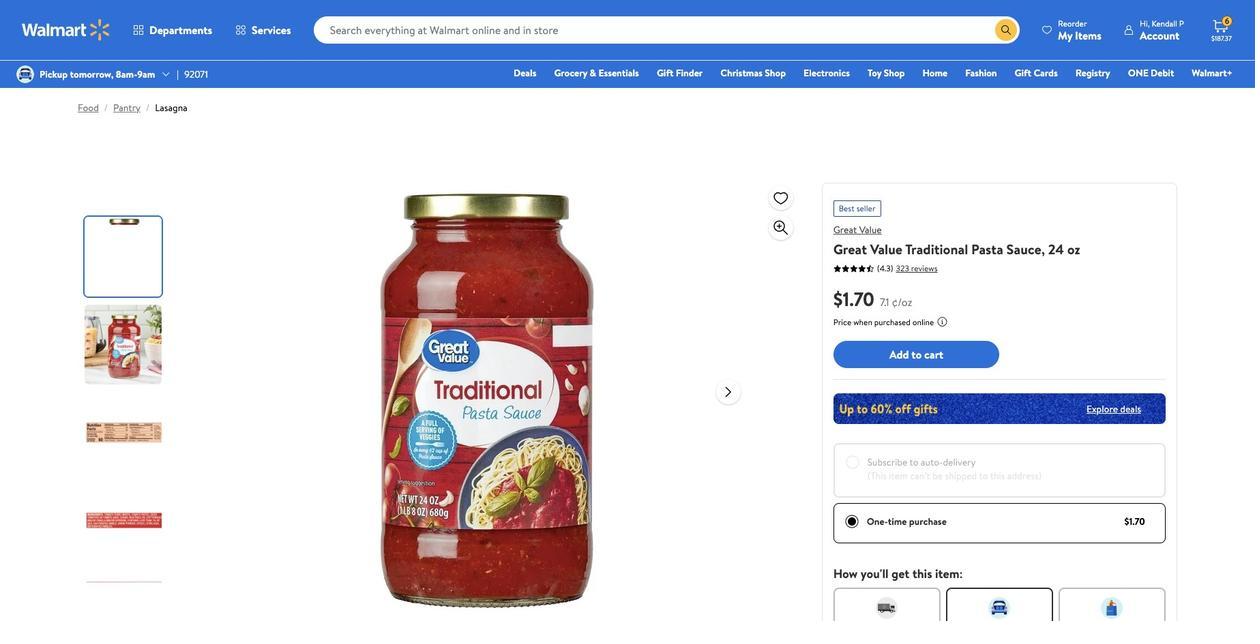 Task type: describe. For each thing, give the bounding box(es) containing it.
essentials
[[599, 66, 639, 80]]

purchase
[[909, 515, 947, 529]]

christmas shop link
[[714, 65, 792, 80]]

next media item image
[[720, 384, 737, 400]]

$1.70 7.1 ¢/oz
[[833, 286, 912, 312]]

to for add
[[912, 347, 922, 362]]

explore deals link
[[1081, 397, 1147, 421]]

food
[[78, 101, 99, 115]]

2 great from the top
[[833, 240, 867, 259]]

electronics
[[804, 66, 850, 80]]

services button
[[224, 14, 303, 46]]

$1.70 for $1.70
[[1125, 515, 1145, 529]]

delivery
[[943, 456, 976, 469]]

intent image for pickup image
[[989, 598, 1010, 619]]

cards
[[1034, 66, 1058, 80]]

subscribe to auto-delivery (this item can't be shipped to this address)
[[867, 456, 1042, 483]]

item
[[889, 469, 908, 483]]

reviews
[[911, 262, 938, 274]]

pasta
[[971, 240, 1003, 259]]

pickup tomorrow, 8am-9am
[[40, 68, 155, 81]]

how
[[833, 566, 858, 583]]

kendall
[[1152, 17, 1177, 29]]

sauce,
[[1007, 240, 1045, 259]]

add
[[889, 347, 909, 362]]

walmart+
[[1192, 66, 1233, 80]]

shop for toy shop
[[884, 66, 905, 80]]

one
[[1128, 66, 1149, 80]]

|
[[177, 68, 179, 81]]

grocery
[[554, 66, 587, 80]]

registry
[[1076, 66, 1110, 80]]

great value traditional pasta sauce, 24 oz - image 3 of 8 image
[[85, 393, 164, 473]]

explore deals
[[1087, 402, 1141, 416]]

price
[[833, 317, 852, 328]]

be
[[933, 469, 943, 483]]

home
[[923, 66, 948, 80]]

$187.37
[[1212, 33, 1232, 43]]

search icon image
[[1001, 25, 1012, 35]]

1 vertical spatial this
[[912, 566, 932, 583]]

one-time purchase
[[867, 515, 947, 529]]

food link
[[78, 101, 99, 115]]

1 / from the left
[[104, 101, 108, 115]]

hi, kendall p account
[[1140, 17, 1184, 43]]

deals link
[[508, 65, 543, 80]]

0 vertical spatial value
[[859, 223, 882, 237]]

seller
[[857, 203, 876, 214]]

shop for christmas shop
[[765, 66, 786, 80]]

24
[[1048, 240, 1064, 259]]

toy
[[868, 66, 882, 80]]

best seller
[[839, 203, 876, 214]]

great value traditional pasta sauce, 24 oz - image 4 of 8 image
[[85, 481, 164, 561]]

departments button
[[121, 14, 224, 46]]

up to sixty percent off deals. shop now. image
[[833, 394, 1166, 424]]

christmas shop
[[721, 66, 786, 80]]

home link
[[916, 65, 954, 80]]

legal information image
[[937, 317, 948, 327]]

toy shop
[[868, 66, 905, 80]]

purchased
[[874, 317, 911, 328]]

great value great value traditional pasta sauce, 24 oz
[[833, 223, 1080, 259]]

pickup
[[40, 68, 68, 81]]

finder
[[676, 66, 703, 80]]

services
[[252, 23, 291, 38]]

price when purchased online
[[833, 317, 934, 328]]

(4.3)
[[877, 263, 893, 274]]

tomorrow,
[[70, 68, 114, 81]]

gift cards link
[[1009, 65, 1064, 80]]

&
[[590, 66, 596, 80]]

items
[[1075, 28, 1102, 43]]

6
[[1225, 15, 1229, 27]]

1 vertical spatial value
[[870, 240, 903, 259]]

intent image for delivery image
[[1101, 598, 1123, 619]]

gift for gift cards
[[1015, 66, 1031, 80]]

great value traditional pasta sauce, 24 oz - image 2 of 8 image
[[85, 305, 164, 385]]

item:
[[935, 566, 963, 583]]

add to favorites list, great value traditional pasta sauce, 24 oz image
[[773, 189, 789, 206]]

deals
[[514, 66, 536, 80]]

great value traditional pasta sauce, 24 oz - image 5 of 8 image
[[85, 569, 164, 621]]

reorder my items
[[1058, 17, 1102, 43]]

get
[[892, 566, 910, 583]]

gift for gift finder
[[657, 66, 674, 80]]

one debit
[[1128, 66, 1174, 80]]

to for subscribe
[[910, 456, 919, 469]]

this inside subscribe to auto-delivery (this item can't be shipped to this address)
[[990, 469, 1005, 483]]

323
[[896, 262, 909, 274]]

Walmart Site-Wide search field
[[314, 16, 1020, 44]]

7.1
[[880, 295, 889, 310]]



Task type: vqa. For each thing, say whether or not it's contained in the screenshot.
our
no



Task type: locate. For each thing, give the bounding box(es) containing it.
value up (4.3) on the top right of page
[[870, 240, 903, 259]]

1 great from the top
[[833, 223, 857, 237]]

intent image for shipping image
[[876, 598, 898, 619]]

you'll
[[861, 566, 889, 583]]

9am
[[137, 68, 155, 81]]

this right get
[[912, 566, 932, 583]]

shop
[[765, 66, 786, 80], [884, 66, 905, 80]]

toy shop link
[[862, 65, 911, 80]]

 image
[[16, 65, 34, 83]]

great value traditional pasta sauce, 24 oz - image 1 of 8 image
[[85, 217, 164, 297]]

/ right food link
[[104, 101, 108, 115]]

shop right christmas
[[765, 66, 786, 80]]

1 shop from the left
[[765, 66, 786, 80]]

subscribe
[[867, 456, 908, 469]]

reorder
[[1058, 17, 1087, 29]]

this
[[990, 469, 1005, 483], [912, 566, 932, 583]]

lasagna link
[[155, 101, 188, 115]]

0 horizontal spatial gift
[[657, 66, 674, 80]]

best
[[839, 203, 855, 214]]

gift left finder on the right
[[657, 66, 674, 80]]

great value link
[[833, 223, 882, 237]]

to left auto-
[[910, 456, 919, 469]]

electronics link
[[798, 65, 856, 80]]

¢/oz
[[892, 295, 912, 310]]

92071
[[184, 68, 208, 81]]

departments
[[149, 23, 212, 38]]

2 gift from the left
[[1015, 66, 1031, 80]]

1 horizontal spatial shop
[[884, 66, 905, 80]]

great value traditional pasta sauce, 24 oz image
[[269, 183, 705, 619]]

gift finder link
[[651, 65, 709, 80]]

gift left cards
[[1015, 66, 1031, 80]]

to right shipped
[[979, 469, 988, 483]]

how you'll get this item:
[[833, 566, 963, 583]]

deals
[[1120, 402, 1141, 416]]

gift finder
[[657, 66, 703, 80]]

explore
[[1087, 402, 1118, 416]]

debit
[[1151, 66, 1174, 80]]

1 gift from the left
[[657, 66, 674, 80]]

one-
[[867, 515, 888, 529]]

(this
[[867, 469, 887, 483]]

323 reviews link
[[893, 262, 938, 274]]

walmart image
[[22, 19, 111, 41]]

1 vertical spatial $1.70
[[1125, 515, 1145, 529]]

fashion
[[965, 66, 997, 80]]

shipped
[[945, 469, 977, 483]]

value
[[859, 223, 882, 237], [870, 240, 903, 259]]

christmas
[[721, 66, 763, 80]]

address)
[[1007, 469, 1042, 483]]

walmart+ link
[[1186, 65, 1239, 80]]

1 horizontal spatial /
[[146, 101, 150, 115]]

1 vertical spatial great
[[833, 240, 867, 259]]

/
[[104, 101, 108, 115], [146, 101, 150, 115]]

auto-
[[921, 456, 943, 469]]

1 horizontal spatial gift
[[1015, 66, 1031, 80]]

gift
[[657, 66, 674, 80], [1015, 66, 1031, 80]]

grocery & essentials
[[554, 66, 639, 80]]

online
[[913, 317, 934, 328]]

to
[[912, 347, 922, 362], [910, 456, 919, 469], [979, 469, 988, 483]]

add to cart
[[889, 347, 943, 362]]

oz
[[1067, 240, 1080, 259]]

0 vertical spatial this
[[990, 469, 1005, 483]]

0 vertical spatial $1.70
[[833, 286, 875, 312]]

value down seller at right
[[859, 223, 882, 237]]

food / pantry / lasagna
[[78, 101, 188, 115]]

time
[[888, 515, 907, 529]]

0 horizontal spatial $1.70
[[833, 286, 875, 312]]

to left cart in the bottom right of the page
[[912, 347, 922, 362]]

None radio
[[846, 456, 859, 469], [845, 515, 859, 529], [846, 456, 859, 469], [845, 515, 859, 529]]

p
[[1179, 17, 1184, 29]]

0 horizontal spatial /
[[104, 101, 108, 115]]

to inside button
[[912, 347, 922, 362]]

0 vertical spatial great
[[833, 223, 857, 237]]

fashion link
[[959, 65, 1003, 80]]

2 / from the left
[[146, 101, 150, 115]]

can't
[[910, 469, 930, 483]]

1 horizontal spatial $1.70
[[1125, 515, 1145, 529]]

registry link
[[1069, 65, 1117, 80]]

/ right pantry
[[146, 101, 150, 115]]

great down great value link
[[833, 240, 867, 259]]

gift cards
[[1015, 66, 1058, 80]]

shop right toy
[[884, 66, 905, 80]]

$1.70
[[833, 286, 875, 312], [1125, 515, 1145, 529]]

zoom image modal image
[[773, 220, 789, 236]]

(4.3) 323 reviews
[[877, 262, 938, 274]]

this left the address)
[[990, 469, 1005, 483]]

when
[[853, 317, 872, 328]]

pantry
[[113, 101, 141, 115]]

add to cart button
[[833, 341, 1000, 368]]

0 horizontal spatial this
[[912, 566, 932, 583]]

lasagna
[[155, 101, 188, 115]]

6 $187.37
[[1212, 15, 1232, 43]]

$1.70 for $1.70 7.1 ¢/oz
[[833, 286, 875, 312]]

one debit link
[[1122, 65, 1180, 80]]

pantry link
[[113, 101, 141, 115]]

grocery & essentials link
[[548, 65, 645, 80]]

8am-
[[116, 68, 137, 81]]

1 horizontal spatial this
[[990, 469, 1005, 483]]

account
[[1140, 28, 1180, 43]]

traditional
[[905, 240, 968, 259]]

| 92071
[[177, 68, 208, 81]]

cart
[[924, 347, 943, 362]]

2 shop from the left
[[884, 66, 905, 80]]

great down best
[[833, 223, 857, 237]]

Search search field
[[314, 16, 1020, 44]]

0 horizontal spatial shop
[[765, 66, 786, 80]]



